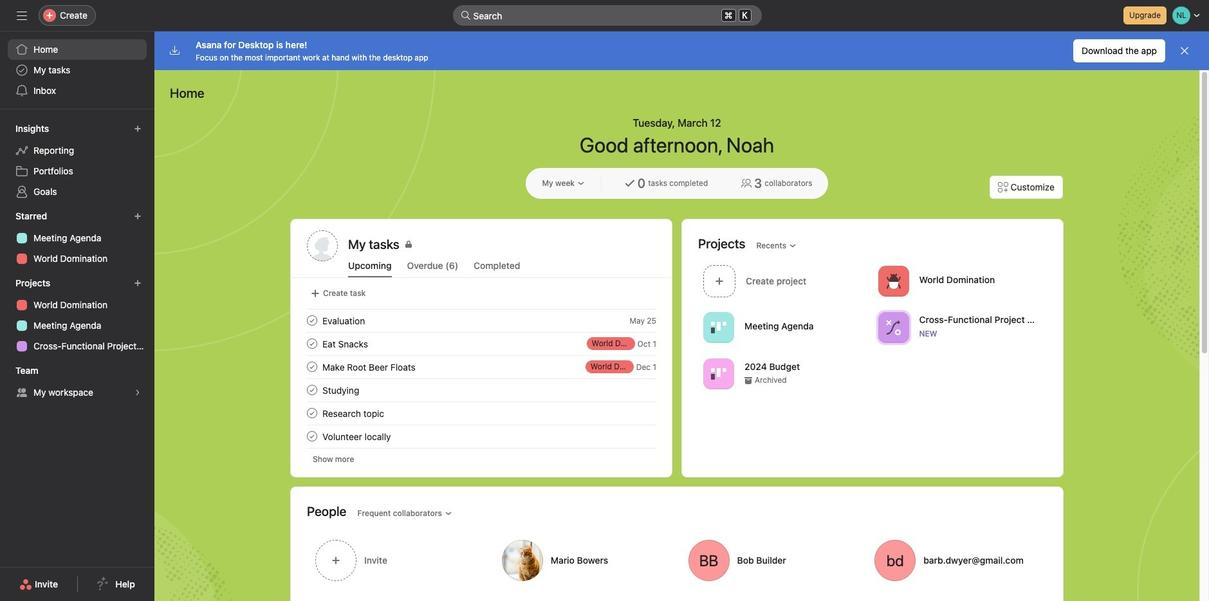 Task type: locate. For each thing, give the bounding box(es) containing it.
mark complete image for second mark complete option from the bottom of the page
[[304, 406, 320, 421]]

mark complete image
[[304, 382, 320, 398], [304, 406, 320, 421], [304, 429, 320, 444]]

0 vertical spatial mark complete image
[[304, 313, 320, 328]]

starred element
[[0, 205, 154, 272]]

2 mark complete checkbox from the top
[[304, 359, 320, 375]]

1 vertical spatial board image
[[711, 366, 727, 381]]

board image
[[711, 320, 727, 335], [711, 366, 727, 381]]

1 vertical spatial mark complete checkbox
[[304, 382, 320, 398]]

1 vertical spatial mark complete image
[[304, 336, 320, 351]]

0 vertical spatial board image
[[711, 320, 727, 335]]

1 vertical spatial mark complete image
[[304, 406, 320, 421]]

Mark complete checkbox
[[304, 313, 320, 328], [304, 382, 320, 398]]

1 mark complete image from the top
[[304, 313, 320, 328]]

3 mark complete image from the top
[[304, 429, 320, 444]]

Mark complete checkbox
[[304, 336, 320, 351], [304, 359, 320, 375], [304, 406, 320, 421], [304, 429, 320, 444]]

prominent image
[[461, 10, 471, 21]]

2 vertical spatial mark complete image
[[304, 359, 320, 375]]

new project or portfolio image
[[134, 279, 142, 287]]

3 mark complete checkbox from the top
[[304, 406, 320, 421]]

2 board image from the top
[[711, 366, 727, 381]]

0 vertical spatial mark complete image
[[304, 382, 320, 398]]

1 mark complete checkbox from the top
[[304, 336, 320, 351]]

0 vertical spatial mark complete checkbox
[[304, 313, 320, 328]]

dismiss image
[[1180, 46, 1190, 56]]

Search tasks, projects, and more text field
[[453, 5, 762, 26]]

3 mark complete image from the top
[[304, 359, 320, 375]]

mark complete image
[[304, 313, 320, 328], [304, 336, 320, 351], [304, 359, 320, 375]]

2 mark complete image from the top
[[304, 406, 320, 421]]

None field
[[453, 5, 762, 26]]

1 mark complete image from the top
[[304, 382, 320, 398]]

2 vertical spatial mark complete image
[[304, 429, 320, 444]]

add profile photo image
[[307, 230, 338, 261]]



Task type: vqa. For each thing, say whether or not it's contained in the screenshot.
DISMISS "image"
yes



Task type: describe. For each thing, give the bounding box(es) containing it.
teams element
[[0, 359, 154, 406]]

projects element
[[0, 272, 154, 359]]

hide sidebar image
[[17, 10, 27, 21]]

line_and_symbols image
[[886, 320, 902, 335]]

4 mark complete checkbox from the top
[[304, 429, 320, 444]]

1 board image from the top
[[711, 320, 727, 335]]

global element
[[0, 32, 154, 109]]

bug image
[[886, 273, 902, 289]]

mark complete image for 1st mark complete checkbox from the bottom
[[304, 382, 320, 398]]

insights element
[[0, 117, 154, 205]]

mark complete image for fourth mark complete option from the top of the page
[[304, 429, 320, 444]]

2 mark complete checkbox from the top
[[304, 382, 320, 398]]

2 mark complete image from the top
[[304, 336, 320, 351]]

new insights image
[[134, 125, 142, 133]]

see details, my workspace image
[[134, 389, 142, 397]]

1 mark complete checkbox from the top
[[304, 313, 320, 328]]

add items to starred image
[[134, 212, 142, 220]]



